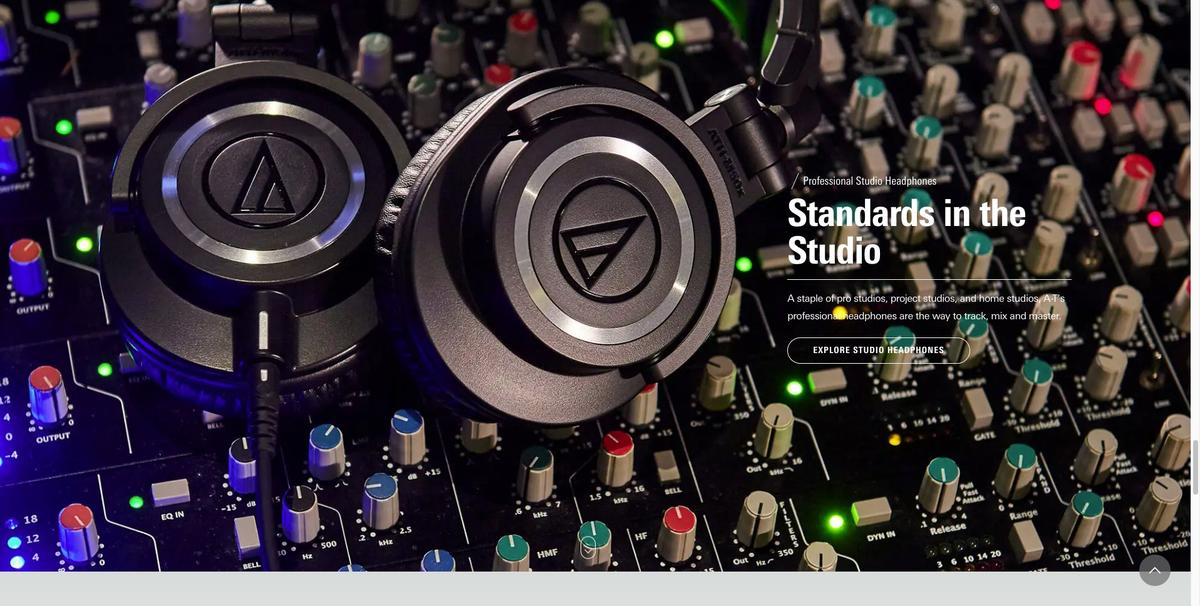 Task type: vqa. For each thing, say whether or not it's contained in the screenshot.
Studio
yes



Task type: locate. For each thing, give the bounding box(es) containing it.
3 studios, from the left
[[1007, 293, 1042, 305]]

t's
[[1053, 293, 1065, 305]]

headphones |audio-technica image
[[0, 0, 1191, 572]]

2 horizontal spatial studios,
[[1007, 293, 1042, 305]]

and up track,
[[960, 293, 977, 305]]

0 horizontal spatial and
[[960, 293, 977, 305]]

0 horizontal spatial studios,
[[854, 293, 888, 305]]

explore studio headphones link
[[788, 338, 971, 364]]

a staple of pro studios, project studios, and home studios, a-t's professional headphones are the way to track, mix and master.
[[788, 293, 1065, 322]]

and
[[960, 293, 977, 305], [1010, 310, 1027, 322]]

0 vertical spatial and
[[960, 293, 977, 305]]

studios, left a-
[[1007, 293, 1042, 305]]

1 horizontal spatial studios,
[[924, 293, 958, 305]]

explore studio headphones
[[814, 345, 945, 356]]

1 vertical spatial and
[[1010, 310, 1027, 322]]

studios,
[[854, 293, 888, 305], [924, 293, 958, 305], [1007, 293, 1042, 305]]

mix
[[992, 310, 1008, 322]]

master.
[[1029, 310, 1062, 322]]

1 horizontal spatial and
[[1010, 310, 1027, 322]]

arrow up image
[[1150, 565, 1161, 577]]

and right mix
[[1010, 310, 1027, 322]]

staple
[[797, 293, 823, 305]]

studios, up headphones
[[854, 293, 888, 305]]

studios, up way
[[924, 293, 958, 305]]



Task type: describe. For each thing, give the bounding box(es) containing it.
way
[[933, 310, 951, 322]]

of
[[826, 293, 835, 305]]

2 studios, from the left
[[924, 293, 958, 305]]

the
[[916, 310, 930, 322]]

professional
[[788, 310, 841, 322]]

studio
[[854, 345, 885, 356]]

a
[[788, 293, 795, 305]]

track,
[[965, 310, 989, 322]]

1 studios, from the left
[[854, 293, 888, 305]]

headphones
[[843, 310, 897, 322]]

explore
[[814, 345, 851, 356]]

are
[[900, 310, 913, 322]]

project
[[891, 293, 921, 305]]

a-
[[1044, 293, 1053, 305]]

pro
[[837, 293, 852, 305]]

home
[[979, 293, 1005, 305]]

explore studio headphones button
[[788, 338, 971, 364]]

to
[[953, 310, 962, 322]]

headphones
[[888, 345, 945, 356]]



